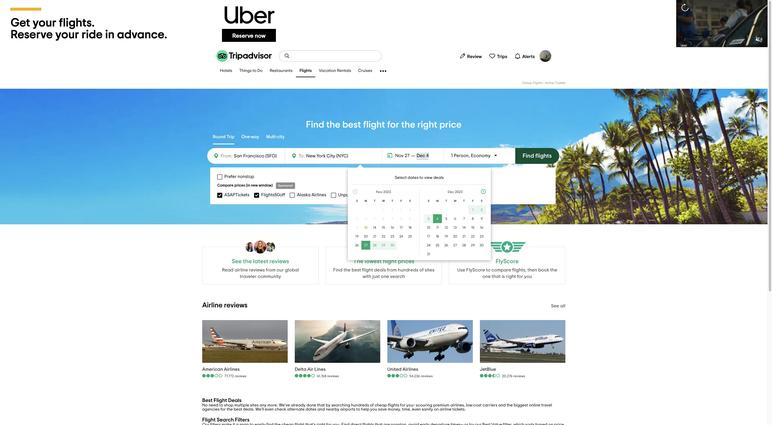 Task type: vqa. For each thing, say whether or not it's contained in the screenshot.
'November' corresponding to @anthonymB2900WQ
no



Task type: describe. For each thing, give the bounding box(es) containing it.
more.
[[267, 403, 278, 408]]

airline reviews
[[202, 302, 248, 309]]

prefer
[[224, 175, 237, 179]]

the inside find the best flight deals from hundreds of sites with just one search
[[344, 268, 351, 272]]

flight search filters
[[202, 418, 250, 423]]

2 9 from the left
[[481, 217, 483, 221]]

book
[[538, 268, 549, 272]]

3 s from the left
[[428, 200, 430, 203]]

1 23 from the left
[[391, 235, 394, 238]]

need
[[209, 403, 218, 408]]

airlines,
[[450, 403, 465, 408]]

flights link
[[296, 65, 315, 77]]

things
[[239, 69, 252, 73]]

1 horizontal spatial 10
[[427, 226, 430, 229]]

2 5 from the left
[[445, 217, 447, 221]]

reviews for airline reviews
[[224, 302, 248, 309]]

no
[[202, 403, 208, 408]]

select for select dates to view deals
[[395, 176, 407, 180]]

,
[[469, 153, 470, 158]]

hotels link
[[216, 65, 236, 77]]

61,768 reviews
[[317, 375, 339, 378]]

profile picture image
[[540, 50, 551, 62]]

1 7 from the left
[[374, 217, 376, 221]]

review
[[467, 54, 482, 59]]

f for nov 2023
[[401, 200, 402, 203]]

use flyscore to compare flights, then book the one that is right for you
[[457, 268, 557, 279]]

54,236 reviews
[[410, 375, 433, 378]]

economy
[[471, 153, 491, 158]]

reviews for 20,276 reviews
[[513, 375, 525, 378]]

2 horizontal spatial 1
[[472, 208, 474, 212]]

2 t from the left
[[392, 200, 393, 203]]

agencies
[[202, 408, 220, 412]]

1 even from the left
[[265, 408, 274, 412]]

reviews for 77,772 reviews
[[235, 375, 247, 378]]

trips
[[497, 54, 507, 59]]

rentals
[[337, 69, 351, 73]]

round trip link
[[213, 130, 234, 144]]

to left shop
[[219, 403, 223, 408]]

save
[[378, 408, 387, 412]]

compare
[[217, 184, 234, 188]]

sponsored
[[278, 184, 293, 187]]

from inside read airline reviews from our global traveler community
[[266, 268, 276, 272]]

select all
[[414, 193, 434, 197]]

vacation
[[319, 69, 336, 73]]

2 horizontal spatial 27
[[453, 244, 457, 247]]

search image
[[284, 53, 290, 59]]

flyscore inside 'use flyscore to compare flights, then book the one that is right for you'
[[466, 268, 485, 272]]

flights inside "link"
[[300, 69, 312, 73]]

54,236 reviews link
[[387, 374, 433, 379]]

61,768
[[317, 375, 326, 378]]

nov 2023
[[376, 190, 391, 194]]

cheap
[[375, 403, 387, 408]]

find for find the best flight for the right price
[[306, 120, 324, 129]]

nonstop
[[238, 175, 254, 179]]

1 30 from the left
[[390, 244, 394, 247]]

0 vertical spatial 18
[[409, 226, 412, 229]]

1 t from the left
[[374, 200, 376, 203]]

1 26 from the left
[[355, 244, 359, 247]]

see for see all
[[551, 304, 559, 308]]

cruises
[[358, 69, 372, 73]]

1 20 from the left
[[364, 235, 368, 238]]

w for nov
[[382, 200, 385, 203]]

1 horizontal spatial 1
[[451, 153, 453, 158]]

m for dec 2023
[[436, 200, 439, 203]]

of inside find the best flight deals from hundreds of sites with just one search
[[419, 268, 424, 272]]

air
[[307, 367, 313, 372]]

1 horizontal spatial 27
[[405, 153, 410, 158]]

1 vertical spatial 18
[[436, 235, 439, 238]]

we'll
[[255, 408, 264, 412]]

scouring
[[416, 403, 432, 408]]

2 19 from the left
[[445, 235, 448, 238]]

the inside 'use flyscore to compare flights, then book the one that is right for you'
[[550, 268, 557, 272]]

one-
[[241, 135, 251, 139]]

nearby inside best flight deals no need to shop multiple sites any more. we've already done that by searching hundreds of cheap flights for you– scouring premium airlines, low-cost carriers and the biggest online travel agencies for the best deals. we'll even check alternate dates and nearby airports to help you save money, time, even sanity on airline tickets.
[[326, 408, 339, 412]]

hundreds inside find the best flight deals from hundreds of sites with just one search
[[398, 268, 418, 272]]

find the best flight deals from hundreds of sites with just one search
[[333, 268, 435, 279]]

new
[[251, 184, 258, 188]]

0 horizontal spatial for
[[221, 408, 226, 412]]

2 s from the left
[[409, 200, 411, 203]]

that inside best flight deals no need to shop multiple sites any more. we've already done that by searching hundreds of cheap flights for you– scouring premium airlines, low-cost carriers and the biggest online travel agencies for the best deals. we'll even check alternate dates and nearby airports to help you save money, time, even sanity on airline tickets.
[[317, 403, 325, 408]]

use
[[457, 268, 465, 272]]

1 vertical spatial 17
[[427, 235, 430, 238]]

0 vertical spatial 17
[[400, 226, 403, 229]]

77,772
[[224, 375, 234, 378]]

77,772 reviews link
[[202, 374, 247, 379]]

0 vertical spatial 10
[[400, 217, 403, 221]]

w for dec
[[454, 200, 457, 203]]

deals for flight
[[374, 268, 386, 272]]

one-way link
[[241, 130, 259, 144]]

to inside "link"
[[253, 69, 257, 73]]

0 vertical spatial 4
[[426, 153, 429, 158]]

1 horizontal spatial 3
[[428, 217, 430, 221]]

0 vertical spatial 11
[[409, 217, 411, 221]]

2 7 from the left
[[463, 217, 465, 221]]

0 vertical spatial 24
[[400, 235, 403, 238]]

airlines for alaska airlines
[[312, 193, 326, 197]]

To where? text field
[[305, 152, 359, 160]]

0 vertical spatial 3
[[400, 208, 402, 212]]

prefer nonstop
[[224, 175, 254, 179]]

f for dec 2023
[[472, 200, 474, 203]]

time,
[[402, 408, 411, 412]]

airline inside best flight deals no need to shop multiple sites any more. we've already done that by searching hundreds of cheap flights for you– scouring premium airlines, low-cost carriers and the biggest online travel agencies for the best deals. we'll even check alternate dates and nearby airports to help you save money, time, even sanity on airline tickets.
[[440, 408, 452, 412]]

flight for for
[[363, 120, 385, 129]]

1 vertical spatial flight
[[202, 418, 216, 423]]

best for deals
[[352, 268, 361, 272]]

1 vertical spatial flights
[[533, 81, 543, 85]]

find for find the best flight deals from hundreds of sites with just one search
[[333, 268, 343, 272]]

do
[[257, 69, 263, 73]]

asaptickets
[[224, 193, 249, 197]]

delta
[[295, 367, 306, 372]]

0 horizontal spatial 1
[[383, 208, 384, 212]]

to left the help
[[356, 408, 360, 412]]

1 28 from the left
[[373, 244, 377, 247]]

travel
[[541, 403, 552, 408]]

2 15 from the left
[[471, 226, 475, 229]]

0 vertical spatial airports
[[425, 175, 441, 179]]

find the best flight for the right price
[[306, 120, 462, 129]]

for you
[[517, 274, 532, 279]]

low-
[[466, 403, 474, 408]]

city
[[277, 135, 285, 139]]

premium
[[433, 403, 450, 408]]

american
[[202, 367, 223, 372]]

one-way
[[241, 135, 259, 139]]

to:
[[299, 154, 305, 158]]

2 8 from the left
[[472, 217, 474, 221]]

that inside 'use flyscore to compare flights, then book the one that is right for you'
[[492, 274, 501, 279]]

tickets.
[[453, 408, 466, 412]]

0 vertical spatial 25
[[408, 235, 412, 238]]

2 2 from the left
[[481, 208, 483, 212]]

restaurants link
[[266, 65, 296, 77]]

2023 for dec 2023
[[455, 190, 463, 194]]

already
[[291, 403, 306, 408]]

see for see the latest reviews
[[232, 259, 242, 265]]

sites for deals
[[250, 403, 259, 408]]

cheap flights - airline tickets
[[522, 81, 566, 85]]

1 horizontal spatial 11
[[436, 226, 439, 229]]

help
[[361, 408, 369, 412]]

with
[[363, 274, 371, 279]]

1 horizontal spatial airline
[[545, 81, 554, 85]]

multiple
[[234, 403, 249, 408]]

search
[[217, 418, 234, 423]]

1 vertical spatial airline
[[202, 302, 223, 309]]

from:
[[221, 154, 232, 158]]

american airlines link
[[202, 366, 247, 372]]

sanity
[[422, 408, 433, 412]]

4 t from the left
[[463, 200, 465, 203]]

2 21 from the left
[[463, 235, 466, 238]]

find flights button
[[515, 148, 559, 164]]

lines
[[315, 367, 326, 372]]

carriers
[[483, 403, 498, 408]]

money,
[[388, 408, 401, 412]]

multi-
[[266, 135, 277, 139]]

vacation rentals link
[[315, 65, 355, 77]]

77,772 reviews
[[224, 375, 247, 378]]

1 9 from the left
[[391, 217, 394, 221]]

20,276 reviews
[[502, 375, 525, 378]]

0 horizontal spatial and
[[317, 408, 325, 412]]

1 person , economy
[[451, 153, 491, 158]]

1 vertical spatial 24
[[427, 244, 431, 247]]

prices
[[234, 184, 245, 188]]

61,768 reviews link
[[295, 374, 339, 379]]

1 8 from the left
[[383, 217, 385, 221]]

2 30 from the left
[[480, 244, 484, 247]]

reviews inside read airline reviews from our global traveler community
[[249, 268, 265, 272]]

our
[[277, 268, 284, 272]]

2 22 from the left
[[471, 235, 475, 238]]

20,276
[[502, 375, 513, 378]]

just
[[372, 274, 380, 279]]

1 6 from the left
[[365, 217, 367, 221]]



Task type: locate. For each thing, give the bounding box(es) containing it.
airlines for united airlines
[[403, 367, 418, 372]]

nearby
[[410, 175, 424, 179], [326, 408, 339, 412]]

to inside 'use flyscore to compare flights, then book the one that is right for you'
[[486, 268, 491, 272]]

from left 'our'
[[266, 268, 276, 272]]

1 horizontal spatial 16
[[480, 226, 483, 229]]

online
[[529, 403, 541, 408]]

3 down ladybug
[[400, 208, 402, 212]]

best for for
[[342, 120, 361, 129]]

1 s m t w t f s from the left
[[356, 200, 411, 203]]

2 horizontal spatial 4
[[437, 217, 439, 221]]

shop
[[224, 403, 233, 408]]

0 horizontal spatial 3 of 5 bubbles image
[[202, 374, 223, 378]]

read
[[222, 268, 234, 272]]

0 horizontal spatial flights
[[388, 403, 399, 408]]

1 horizontal spatial 21
[[463, 235, 466, 238]]

1 m from the left
[[365, 200, 367, 203]]

1 vertical spatial select
[[414, 193, 428, 197]]

6 down "dec 2023"
[[454, 217, 456, 221]]

1 19 from the left
[[355, 235, 359, 238]]

2 16 from the left
[[480, 226, 483, 229]]

7
[[374, 217, 376, 221], [463, 217, 465, 221]]

1 horizontal spatial 6
[[454, 217, 456, 221]]

0 horizontal spatial 21
[[373, 235, 376, 238]]

0 horizontal spatial 10
[[400, 217, 403, 221]]

1 horizontal spatial f
[[472, 200, 474, 203]]

traveler community
[[240, 274, 281, 279]]

hundreds inside best flight deals no need to shop multiple sites any more. we've already done that by searching hundreds of cheap flights for you– scouring premium airlines, low-cost carriers and the biggest online travel agencies for the best deals. we'll even check alternate dates and nearby airports to help you save money, time, even sanity on airline tickets.
[[351, 403, 369, 408]]

and left by
[[317, 408, 325, 412]]

0 vertical spatial airline
[[235, 268, 248, 272]]

0 vertical spatial that
[[492, 274, 501, 279]]

dates left view
[[408, 176, 419, 180]]

airlines right alaska
[[312, 193, 326, 197]]

include
[[394, 175, 409, 179]]

compare
[[492, 268, 511, 272]]

trip
[[227, 135, 234, 139]]

0 horizontal spatial 27
[[364, 244, 368, 247]]

0 horizontal spatial all
[[429, 193, 434, 197]]

things to do link
[[236, 65, 266, 77]]

24 up 31
[[427, 244, 431, 247]]

1 29 from the left
[[382, 244, 386, 247]]

1 from from the left
[[266, 268, 276, 272]]

airports
[[425, 175, 441, 179], [340, 408, 355, 412]]

1 f from the left
[[401, 200, 402, 203]]

of
[[419, 268, 424, 272], [370, 403, 374, 408]]

4 s from the left
[[481, 200, 483, 203]]

0 horizontal spatial 15
[[382, 226, 385, 229]]

0 horizontal spatial 28
[[373, 244, 377, 247]]

2 13 from the left
[[454, 226, 457, 229]]

-
[[543, 81, 544, 85]]

6
[[365, 217, 367, 221], [454, 217, 456, 221]]

airline reviews link
[[202, 302, 248, 309]]

airline right 'on'
[[440, 408, 452, 412]]

sites inside best flight deals no need to shop multiple sites any more. we've already done that by searching hundreds of cheap flights for you– scouring premium airlines, low-cost carriers and the biggest online travel agencies for the best deals. we'll even check alternate dates and nearby airports to help you save money, time, even sanity on airline tickets.
[[250, 403, 259, 408]]

12
[[356, 226, 359, 229], [445, 226, 448, 229]]

24
[[400, 235, 403, 238], [427, 244, 431, 247]]

28 up lowest
[[373, 244, 377, 247]]

1 15 from the left
[[382, 226, 385, 229]]

even right we'll
[[265, 408, 274, 412]]

3 t from the left
[[446, 200, 447, 203]]

reviews for 54,236 reviews
[[421, 375, 433, 378]]

biggest
[[514, 403, 528, 408]]

0 vertical spatial of
[[419, 268, 424, 272]]

1 14 from the left
[[373, 226, 376, 229]]

that left is
[[492, 274, 501, 279]]

that
[[492, 274, 501, 279], [317, 403, 325, 408]]

you
[[370, 408, 377, 412]]

by
[[326, 403, 331, 408]]

airlines up 54,236 reviews link
[[403, 367, 418, 372]]

1 horizontal spatial s m t w t f s
[[428, 200, 483, 203]]

deals up the just
[[374, 268, 386, 272]]

right inside 'use flyscore to compare flights, then book the one that is right for you'
[[506, 274, 516, 279]]

all for select all
[[429, 193, 434, 197]]

nearby right done
[[326, 408, 339, 412]]

1 horizontal spatial select
[[414, 193, 428, 197]]

2 w from the left
[[454, 200, 457, 203]]

see the latest reviews
[[232, 259, 289, 265]]

1 vertical spatial deals
[[374, 268, 386, 272]]

2 23 from the left
[[480, 235, 484, 238]]

flights left vacation
[[300, 69, 312, 73]]

dates
[[408, 176, 419, 180], [306, 408, 317, 412]]

nov for nov 27
[[395, 153, 404, 158]]

20,276 reviews link
[[480, 374, 525, 379]]

1 vertical spatial 4
[[409, 208, 411, 212]]

airports left the help
[[340, 408, 355, 412]]

1 horizontal spatial 22
[[471, 235, 475, 238]]

1 5 from the left
[[356, 217, 358, 221]]

airline right read
[[235, 268, 248, 272]]

0 horizontal spatial even
[[265, 408, 274, 412]]

1 horizontal spatial 9
[[481, 217, 483, 221]]

3 of 5 bubbles image down united
[[387, 374, 408, 378]]

0 horizontal spatial from
[[266, 268, 276, 272]]

0 horizontal spatial of
[[370, 403, 374, 408]]

s
[[356, 200, 358, 203], [409, 200, 411, 203], [428, 200, 430, 203], [481, 200, 483, 203]]

3 of 5 bubbles image for american
[[202, 374, 223, 378]]

2 29 from the left
[[471, 244, 475, 247]]

0 horizontal spatial f
[[401, 200, 402, 203]]

1 horizontal spatial 2023
[[455, 190, 463, 194]]

4 of 5 bubbles image
[[295, 374, 316, 378]]

reviews for 61,768 reviews
[[327, 375, 339, 378]]

t
[[374, 200, 376, 203], [392, 200, 393, 203], [446, 200, 447, 203], [463, 200, 465, 203]]

2 14 from the left
[[463, 226, 466, 229]]

airline inside read airline reviews from our global traveler community
[[235, 268, 248, 272]]

s m t w t f s down "dec 2023"
[[428, 200, 483, 203]]

nearby left view
[[410, 175, 424, 179]]

1 horizontal spatial nov
[[395, 153, 404, 158]]

best inside best flight deals no need to shop multiple sites any more. we've already done that by searching hundreds of cheap flights for you– scouring premium airlines, low-cost carriers and the biggest online travel agencies for the best deals. we'll even check alternate dates and nearby airports to help you save money, time, even sanity on airline tickets.
[[234, 408, 242, 412]]

1 horizontal spatial dec
[[448, 190, 454, 194]]

flight up agencies
[[214, 398, 227, 403]]

select
[[395, 176, 407, 180], [414, 193, 428, 197]]

include nearby airports
[[394, 175, 441, 179]]

2 2023 from the left
[[455, 190, 463, 194]]

1 horizontal spatial and
[[498, 403, 506, 408]]

alerts
[[522, 54, 535, 59]]

24 up flight prices
[[400, 235, 403, 238]]

1 w from the left
[[382, 200, 385, 203]]

latest
[[253, 259, 268, 265]]

0 horizontal spatial see
[[232, 259, 242, 265]]

13
[[364, 226, 367, 229], [454, 226, 457, 229]]

of inside best flight deals no need to shop multiple sites any more. we've already done that by searching hundreds of cheap flights for you– scouring premium airlines, low-cost carriers and the biggest online travel agencies for the best deals. we'll even check alternate dates and nearby airports to help you save money, time, even sanity on airline tickets.
[[370, 403, 374, 408]]

to up one
[[486, 268, 491, 272]]

sites inside find the best flight deals from hundreds of sites with just one search
[[425, 268, 435, 272]]

1 horizontal spatial airline
[[440, 408, 452, 412]]

None search field
[[280, 51, 382, 61]]

10 up 31
[[427, 226, 430, 229]]

11
[[409, 217, 411, 221], [436, 226, 439, 229]]

0 vertical spatial select
[[395, 176, 407, 180]]

flyscore up compare
[[496, 259, 519, 265]]

flight inside best flight deals no need to shop multiple sites any more. we've already done that by searching hundreds of cheap flights for you– scouring premium airlines, low-cost carriers and the biggest online travel agencies for the best deals. we'll even check alternate dates and nearby airports to help you save money, time, even sanity on airline tickets.
[[214, 398, 227, 403]]

to
[[253, 69, 257, 73], [420, 176, 423, 180], [486, 268, 491, 272], [219, 403, 223, 408], [356, 408, 360, 412]]

0 horizontal spatial find
[[306, 120, 324, 129]]

select down "select dates to view deals"
[[414, 193, 428, 197]]

round trip
[[213, 135, 234, 139]]

2 even from the left
[[412, 408, 421, 412]]

0 vertical spatial see
[[232, 259, 242, 265]]

hundreds down flight prices
[[398, 268, 418, 272]]

3 down 'select all'
[[428, 217, 430, 221]]

the
[[326, 120, 340, 129], [401, 120, 415, 129], [243, 259, 252, 265], [344, 268, 351, 272], [550, 268, 557, 272], [507, 403, 513, 408], [227, 408, 233, 412]]

all for see all
[[560, 304, 566, 308]]

read airline reviews from our global traveler community
[[222, 268, 299, 279]]

right right is
[[506, 274, 516, 279]]

vacation rentals
[[319, 69, 351, 73]]

flight
[[214, 398, 227, 403], [202, 418, 216, 423]]

1 13 from the left
[[364, 226, 367, 229]]

1 horizontal spatial 23
[[480, 235, 484, 238]]

1 vertical spatial airports
[[340, 408, 355, 412]]

1 vertical spatial find
[[523, 153, 534, 159]]

2 vertical spatial find
[[333, 268, 343, 272]]

2 28 from the left
[[462, 244, 466, 247]]

sites left any
[[250, 403, 259, 408]]

2 20 from the left
[[453, 235, 457, 238]]

1 12 from the left
[[356, 226, 359, 229]]

1 vertical spatial 3
[[428, 217, 430, 221]]

1 s from the left
[[356, 200, 358, 203]]

even right time,
[[412, 408, 421, 412]]

for
[[387, 120, 399, 129], [400, 403, 406, 408], [221, 408, 226, 412]]

deals inside find the best flight deals from hundreds of sites with just one search
[[374, 268, 386, 272]]

3 of 5 bubbles image down american
[[202, 374, 223, 378]]

1 horizontal spatial 3 of 5 bubbles image
[[387, 374, 408, 378]]

airline
[[545, 81, 554, 85], [202, 302, 223, 309]]

2 horizontal spatial for
[[400, 403, 406, 408]]

best inside find the best flight deals from hundreds of sites with just one search
[[352, 268, 361, 272]]

flights
[[300, 69, 312, 73], [533, 81, 543, 85]]

2 m from the left
[[436, 200, 439, 203]]

0 vertical spatial find
[[306, 120, 324, 129]]

0 horizontal spatial 13
[[364, 226, 367, 229]]

1 horizontal spatial for
[[387, 120, 399, 129]]

we've
[[279, 403, 290, 408]]

0 vertical spatial flights
[[536, 153, 552, 159]]

0 vertical spatial dates
[[408, 176, 419, 180]]

0 horizontal spatial sites
[[250, 403, 259, 408]]

1 22 from the left
[[382, 235, 386, 238]]

0 horizontal spatial airlines
[[224, 367, 240, 372]]

sites down 31
[[425, 268, 435, 272]]

1 vertical spatial see
[[551, 304, 559, 308]]

nov left ladybug
[[376, 190, 383, 194]]

From where? text field
[[232, 152, 281, 160]]

from up one search
[[387, 268, 397, 272]]

0 horizontal spatial airline
[[235, 268, 248, 272]]

the lowest flight prices
[[353, 259, 414, 265]]

0 horizontal spatial hundreds
[[351, 403, 369, 408]]

hundreds left you
[[351, 403, 369, 408]]

0 vertical spatial nearby
[[410, 175, 424, 179]]

2 horizontal spatial find
[[523, 153, 534, 159]]

10 down ladybug
[[400, 217, 403, 221]]

flight prices
[[383, 259, 414, 265]]

cruises link
[[355, 65, 376, 77]]

flights50off
[[261, 193, 285, 197]]

1 horizontal spatial 13
[[454, 226, 457, 229]]

1 vertical spatial hundreds
[[351, 403, 369, 408]]

airports inside best flight deals no need to shop multiple sites any more. we've already done that by searching hundreds of cheap flights for you– scouring premium airlines, low-cost carriers and the biggest online travel agencies for the best deals. we'll even check alternate dates and nearby airports to help you save money, time, even sanity on airline tickets.
[[340, 408, 355, 412]]

select for select all
[[414, 193, 428, 197]]

person
[[454, 153, 469, 158]]

tripadvisor image
[[216, 50, 272, 62]]

0 horizontal spatial 30
[[390, 244, 394, 247]]

6 down unpublishedflight
[[365, 217, 367, 221]]

find inside button
[[523, 153, 534, 159]]

9
[[391, 217, 394, 221], [481, 217, 483, 221]]

1 horizontal spatial 12
[[445, 226, 448, 229]]

deals right view
[[433, 176, 444, 180]]

0 horizontal spatial 3
[[400, 208, 402, 212]]

that left by
[[317, 403, 325, 408]]

3.5 of 5 bubbles image
[[480, 374, 501, 378]]

1 vertical spatial 11
[[436, 226, 439, 229]]

0 horizontal spatial 22
[[382, 235, 386, 238]]

28 up use
[[462, 244, 466, 247]]

dec right nov 27
[[417, 153, 425, 158]]

1 horizontal spatial all
[[560, 304, 566, 308]]

1 21 from the left
[[373, 235, 376, 238]]

1 horizontal spatial dates
[[408, 176, 419, 180]]

reviews
[[270, 259, 289, 265], [249, 268, 265, 272], [224, 302, 248, 309], [327, 375, 339, 378], [235, 375, 247, 378], [421, 375, 433, 378], [513, 375, 525, 378]]

1 horizontal spatial nearby
[[410, 175, 424, 179]]

flyscore
[[496, 259, 519, 265], [466, 268, 485, 272]]

flights inside find flights button
[[536, 153, 552, 159]]

1 horizontal spatial 15
[[471, 226, 475, 229]]

3 of 5 bubbles image inside 77,772 reviews link
[[202, 374, 223, 378]]

airlines for american airlines
[[224, 367, 240, 372]]

1 2 from the left
[[392, 208, 393, 212]]

dates right already
[[306, 408, 317, 412]]

0 horizontal spatial 8
[[383, 217, 385, 221]]

2023 for nov 2023
[[383, 190, 391, 194]]

2 12 from the left
[[445, 226, 448, 229]]

0 horizontal spatial m
[[365, 200, 367, 203]]

0 horizontal spatial select
[[395, 176, 407, 180]]

2 from from the left
[[387, 268, 397, 272]]

1 horizontal spatial flyscore
[[496, 259, 519, 265]]

0 horizontal spatial 2023
[[383, 190, 391, 194]]

deals for view
[[433, 176, 444, 180]]

25
[[408, 235, 412, 238], [436, 244, 440, 247]]

1 16 from the left
[[391, 226, 394, 229]]

dec for dec 4
[[417, 153, 425, 158]]

dec for dec 2023
[[448, 190, 454, 194]]

airports up 'select all'
[[425, 175, 441, 179]]

right left price
[[417, 120, 438, 129]]

compare prices (in new window)
[[217, 184, 273, 188]]

2 f from the left
[[472, 200, 474, 203]]

1 3 of 5 bubbles image from the left
[[202, 374, 223, 378]]

0 horizontal spatial 26
[[355, 244, 359, 247]]

select up ladybug
[[395, 176, 407, 180]]

multi-city
[[266, 135, 285, 139]]

and right the "carriers"
[[498, 403, 506, 408]]

any
[[260, 403, 267, 408]]

nov up the include at the right of page
[[395, 153, 404, 158]]

one
[[483, 274, 491, 279]]

flyscore up one
[[466, 268, 485, 272]]

0 horizontal spatial 19
[[355, 235, 359, 238]]

0 horizontal spatial 17
[[400, 226, 403, 229]]

dec
[[417, 153, 425, 158], [448, 190, 454, 194]]

dec 4
[[417, 153, 429, 158]]

0 horizontal spatial 14
[[373, 226, 376, 229]]

nov for nov 2023
[[376, 190, 383, 194]]

1 horizontal spatial deals
[[433, 176, 444, 180]]

2023
[[383, 190, 391, 194], [455, 190, 463, 194]]

1 horizontal spatial 25
[[436, 244, 440, 247]]

1 horizontal spatial that
[[492, 274, 501, 279]]

airlines up 77,772
[[224, 367, 240, 372]]

29
[[382, 244, 386, 247], [471, 244, 475, 247]]

flight for deals
[[362, 268, 373, 272]]

find for find flights
[[523, 153, 534, 159]]

way
[[251, 135, 259, 139]]

s m t w t f s for nov
[[356, 200, 411, 203]]

1 horizontal spatial 29
[[471, 244, 475, 247]]

flight inside find the best flight deals from hundreds of sites with just one search
[[362, 268, 373, 272]]

0 horizontal spatial 4
[[409, 208, 411, 212]]

dates inside best flight deals no need to shop multiple sites any more. we've already done that by searching hundreds of cheap flights for you– scouring premium airlines, low-cost carriers and the biggest online travel agencies for the best deals. we'll even check alternate dates and nearby airports to help you save money, time, even sanity on airline tickets.
[[306, 408, 317, 412]]

flights left -
[[533, 81, 543, 85]]

s m t w t f s down nov 2023
[[356, 200, 411, 203]]

2 horizontal spatial airlines
[[403, 367, 418, 372]]

1 vertical spatial 10
[[427, 226, 430, 229]]

54,236
[[410, 375, 420, 378]]

1 horizontal spatial see
[[551, 304, 559, 308]]

flight down agencies
[[202, 418, 216, 423]]

3 of 5 bubbles image
[[202, 374, 223, 378], [387, 374, 408, 378]]

2 vertical spatial 4
[[437, 217, 439, 221]]

ladybug
[[387, 193, 405, 197]]

3 of 5 bubbles image inside 54,236 reviews link
[[387, 374, 408, 378]]

1 vertical spatial 25
[[436, 244, 440, 247]]

18
[[409, 226, 412, 229], [436, 235, 439, 238]]

dec right 'select all'
[[448, 190, 454, 194]]

sites for best
[[425, 268, 435, 272]]

m for nov 2023
[[365, 200, 367, 203]]

2 s m t w t f s from the left
[[428, 200, 483, 203]]

to left view
[[420, 176, 423, 180]]

delta air lines link
[[295, 366, 339, 372]]

find
[[306, 120, 324, 129], [523, 153, 534, 159], [333, 268, 343, 272]]

0 horizontal spatial right
[[417, 120, 438, 129]]

price
[[440, 120, 462, 129]]

the
[[353, 259, 364, 265]]

global
[[285, 268, 299, 272]]

s m t w t f s for dec
[[428, 200, 483, 203]]

to left "do"
[[253, 69, 257, 73]]

american airlines
[[202, 367, 240, 372]]

2 3 of 5 bubbles image from the left
[[387, 374, 408, 378]]

find inside find the best flight deals from hundreds of sites with just one search
[[333, 268, 343, 272]]

advertisement region
[[0, 0, 768, 47]]

nov 27
[[395, 153, 410, 158]]

27
[[405, 153, 410, 158], [364, 244, 368, 247], [453, 244, 457, 247]]

jetblue
[[480, 367, 496, 372]]

3 of 5 bubbles image for united
[[387, 374, 408, 378]]

1 2023 from the left
[[383, 190, 391, 194]]

2 26 from the left
[[445, 244, 448, 247]]

united airlines
[[387, 367, 418, 372]]

lowest
[[365, 259, 382, 265]]

w down "dec 2023"
[[454, 200, 457, 203]]

2 vertical spatial best
[[234, 408, 242, 412]]

2 6 from the left
[[454, 217, 456, 221]]

on
[[434, 408, 439, 412]]

0 vertical spatial nov
[[395, 153, 404, 158]]

1 horizontal spatial even
[[412, 408, 421, 412]]

from inside find the best flight deals from hundreds of sites with just one search
[[387, 268, 397, 272]]

w down nov 2023
[[382, 200, 385, 203]]

sites
[[425, 268, 435, 272], [250, 403, 259, 408]]

flights inside best flight deals no need to shop multiple sites any more. we've already done that by searching hundreds of cheap flights for you– scouring premium airlines, low-cost carriers and the biggest online travel agencies for the best deals. we'll even check alternate dates and nearby airports to help you save money, time, even sanity on airline tickets.
[[388, 403, 399, 408]]

you–
[[407, 403, 415, 408]]

0 horizontal spatial 23
[[391, 235, 394, 238]]



